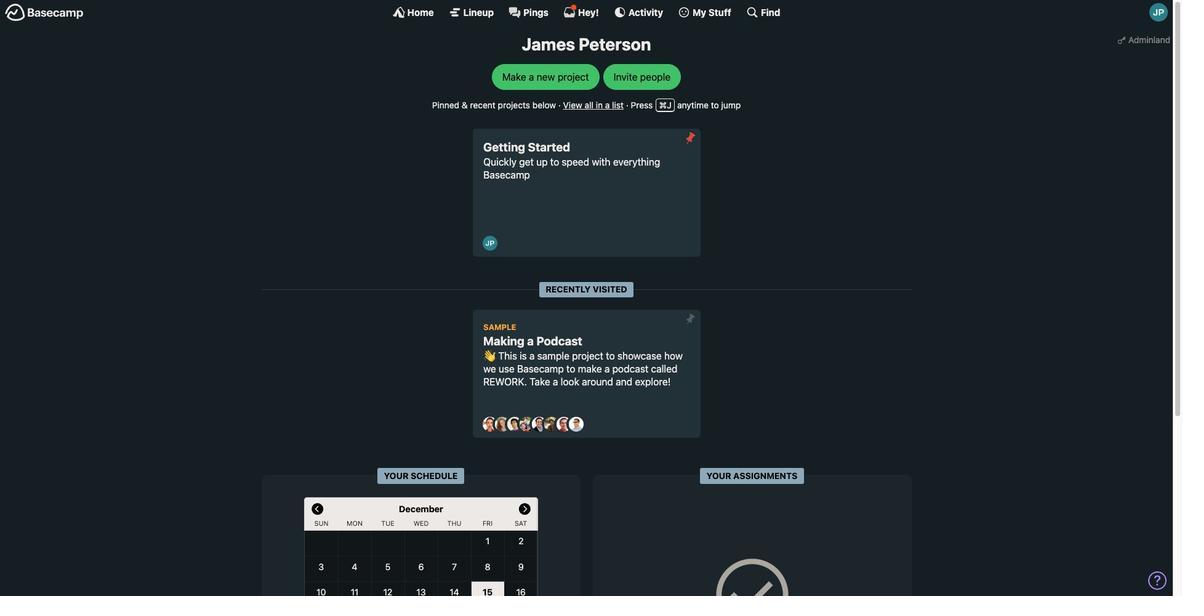 Task type: vqa. For each thing, say whether or not it's contained in the screenshot.
project
yes



Task type: locate. For each thing, give the bounding box(es) containing it.
sample
[[538, 351, 570, 362]]

get
[[519, 157, 534, 168]]

mon
[[347, 519, 362, 527]]

1 your from the left
[[384, 470, 409, 481]]

your schedule
[[384, 470, 458, 481]]

1 horizontal spatial your
[[707, 470, 732, 481]]

to left jump
[[711, 100, 719, 110]]

jared davis image
[[507, 417, 522, 432]]

project right 'new'
[[558, 71, 589, 82]]

a
[[529, 71, 534, 82], [605, 100, 610, 110], [527, 334, 534, 348], [530, 351, 535, 362], [605, 364, 610, 375], [553, 376, 558, 387]]

anytime
[[678, 100, 709, 110]]

basecamp inside sample making a podcast 👋 this is a sample project to showcase how we use basecamp to make a podcast called rework. take a look around and explore!
[[517, 364, 564, 375]]

a right is
[[530, 351, 535, 362]]

recent
[[470, 100, 496, 110]]

sample
[[484, 323, 517, 332]]

adminland
[[1129, 34, 1171, 45]]

my stuff
[[693, 6, 732, 18]]

getting
[[484, 140, 526, 154]]

basecamp down quickly at top
[[484, 170, 530, 181]]

find
[[761, 6, 781, 18]]

0 horizontal spatial your
[[384, 470, 409, 481]]

1 vertical spatial basecamp
[[517, 364, 564, 375]]

a left 'new'
[[529, 71, 534, 82]]

to
[[711, 100, 719, 110], [551, 157, 560, 168], [606, 351, 615, 362], [567, 364, 576, 375]]

your left schedule
[[384, 470, 409, 481]]

your
[[384, 470, 409, 481], [707, 470, 732, 481]]

1 horizontal spatial ·
[[626, 100, 629, 110]]

home link
[[393, 6, 434, 18]]

fri
[[483, 519, 493, 527]]

view
[[563, 100, 583, 110]]

j
[[667, 100, 672, 110]]

·
[[559, 100, 561, 110], [626, 100, 629, 110]]

basecamp inside getting started quickly get up to speed with everything basecamp
[[484, 170, 530, 181]]

your left assignments
[[707, 470, 732, 481]]

annie bryan image
[[483, 417, 497, 432]]

victor cooper image
[[569, 417, 584, 432]]

my stuff button
[[678, 6, 732, 18]]

home
[[408, 6, 434, 18]]

invite people
[[614, 71, 671, 82]]

main element
[[0, 0, 1174, 24]]

basecamp up take
[[517, 364, 564, 375]]

to up the look
[[567, 364, 576, 375]]

recently
[[546, 284, 591, 294]]

take
[[530, 376, 551, 387]]

project inside sample making a podcast 👋 this is a sample project to showcase how we use basecamp to make a podcast called rework. take a look around and explore!
[[572, 351, 604, 362]]

2 your from the left
[[707, 470, 732, 481]]

basecamp
[[484, 170, 530, 181], [517, 364, 564, 375]]

started
[[528, 140, 571, 154]]

activity link
[[614, 6, 664, 18]]

invite people link
[[604, 64, 681, 90]]

hey! button
[[564, 4, 599, 18]]

james
[[522, 34, 575, 54]]

make a new project link
[[492, 64, 600, 90]]

0 horizontal spatial ·
[[559, 100, 561, 110]]

getting started quickly get up to speed with everything basecamp
[[484, 140, 661, 181]]

stuff
[[709, 6, 732, 18]]

project
[[558, 71, 589, 82], [572, 351, 604, 362]]

all
[[585, 100, 594, 110]]

people
[[641, 71, 671, 82]]

rework.
[[484, 376, 527, 387]]

my
[[693, 6, 707, 18]]

peterson
[[579, 34, 652, 54]]

tue
[[381, 519, 394, 527]]

explore!
[[635, 376, 671, 387]]

None submit
[[681, 129, 701, 148], [681, 310, 701, 329], [681, 129, 701, 148], [681, 310, 701, 329]]

1 vertical spatial project
[[572, 351, 604, 362]]

josh fiske image
[[532, 417, 547, 432]]

to right up
[[551, 157, 560, 168]]

your for your assignments
[[707, 470, 732, 481]]

nicole katz image
[[544, 417, 559, 432]]

· right 'list'
[[626, 100, 629, 110]]

a right in
[[605, 100, 610, 110]]

pinned
[[432, 100, 460, 110]]

· left "view"
[[559, 100, 561, 110]]

0 vertical spatial project
[[558, 71, 589, 82]]

project up make
[[572, 351, 604, 362]]

0 vertical spatial basecamp
[[484, 170, 530, 181]]

pings
[[524, 6, 549, 18]]

recently visited
[[546, 284, 628, 294]]



Task type: describe. For each thing, give the bounding box(es) containing it.
new
[[537, 71, 555, 82]]

james peterson image
[[1150, 3, 1169, 22]]

⌘ j anytime to jump
[[660, 100, 741, 110]]

and
[[616, 376, 633, 387]]

up
[[537, 157, 548, 168]]

press
[[631, 100, 653, 110]]

hey!
[[578, 6, 599, 18]]

make
[[503, 71, 527, 82]]

in
[[596, 100, 603, 110]]

schedule
[[411, 470, 458, 481]]

⌘
[[660, 100, 667, 110]]

a right making
[[527, 334, 534, 348]]

adminland link
[[1116, 31, 1174, 49]]

pings button
[[509, 6, 549, 18]]

around
[[582, 376, 614, 387]]

sample making a podcast 👋 this is a sample project to showcase how we use basecamp to make a podcast called rework. take a look around and explore!
[[484, 323, 683, 387]]

lineup link
[[449, 6, 494, 18]]

invite
[[614, 71, 638, 82]]

sat
[[515, 519, 527, 527]]

showcase
[[618, 351, 662, 362]]

assignments
[[734, 470, 798, 481]]

2 · from the left
[[626, 100, 629, 110]]

view all in a list link
[[563, 100, 624, 110]]

steve marsh image
[[557, 417, 571, 432]]

below
[[533, 100, 556, 110]]

is
[[520, 351, 527, 362]]

a up around
[[605, 364, 610, 375]]

pinned & recent projects below · view all in a list
[[432, 100, 624, 110]]

👋
[[484, 351, 496, 362]]

use
[[499, 364, 515, 375]]

podcast
[[537, 334, 583, 348]]

speed
[[562, 157, 590, 168]]

make a new project
[[503, 71, 589, 82]]

thu
[[447, 519, 461, 527]]

cheryl walters image
[[495, 417, 510, 432]]

activity
[[629, 6, 664, 18]]

how
[[665, 351, 683, 362]]

· press
[[626, 100, 653, 110]]

this
[[499, 351, 517, 362]]

james peterson image
[[483, 236, 497, 251]]

called
[[651, 364, 678, 375]]

sun
[[314, 519, 328, 527]]

list
[[612, 100, 624, 110]]

podcast
[[613, 364, 649, 375]]

visited
[[593, 284, 628, 294]]

1 · from the left
[[559, 100, 561, 110]]

we
[[484, 364, 496, 375]]

look
[[561, 376, 580, 387]]

jump
[[722, 100, 741, 110]]

december
[[399, 504, 443, 514]]

with
[[592, 157, 611, 168]]

your for your schedule
[[384, 470, 409, 481]]

wed
[[413, 519, 429, 527]]

a left the look
[[553, 376, 558, 387]]

lineup
[[464, 6, 494, 18]]

find button
[[747, 6, 781, 18]]

making
[[484, 334, 525, 348]]

to inside getting started quickly get up to speed with everything basecamp
[[551, 157, 560, 168]]

&
[[462, 100, 468, 110]]

make
[[578, 364, 602, 375]]

quickly
[[484, 157, 517, 168]]

everything
[[613, 157, 661, 168]]

james peterson
[[522, 34, 652, 54]]

jennifer young image
[[520, 417, 534, 432]]

to up podcast
[[606, 351, 615, 362]]

your assignments
[[707, 470, 798, 481]]

projects
[[498, 100, 530, 110]]

switch accounts image
[[5, 3, 84, 22]]



